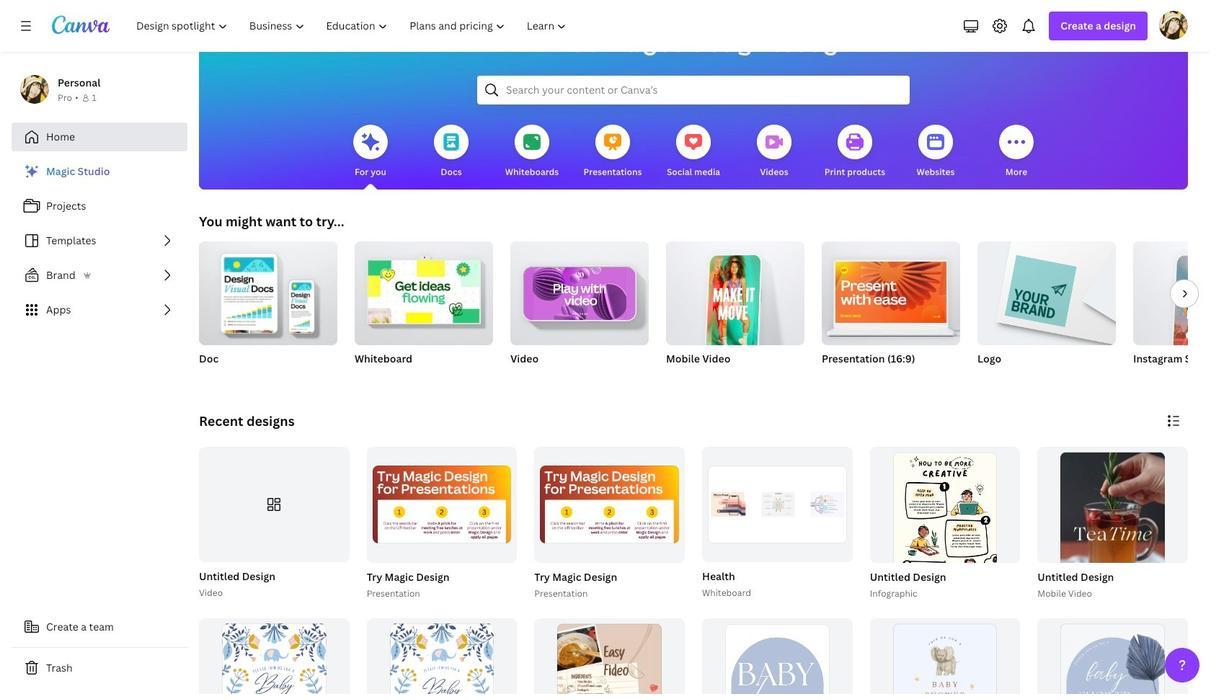 Task type: locate. For each thing, give the bounding box(es) containing it.
None search field
[[478, 76, 910, 105]]

group
[[199, 236, 338, 384], [199, 236, 338, 346], [355, 236, 493, 384], [355, 236, 493, 346], [511, 236, 649, 384], [511, 236, 649, 346], [667, 236, 805, 384], [667, 236, 805, 354], [822, 236, 961, 384], [822, 236, 961, 346], [978, 236, 1117, 384], [978, 236, 1117, 346], [1134, 242, 1212, 384], [1134, 242, 1212, 346], [196, 447, 350, 601], [199, 447, 350, 563], [364, 447, 517, 601], [367, 447, 517, 563], [532, 447, 685, 601], [535, 447, 685, 563], [700, 447, 853, 601], [703, 447, 853, 563], [868, 447, 1021, 695], [1035, 447, 1189, 638], [199, 619, 350, 695], [367, 619, 517, 695], [535, 619, 685, 695], [703, 619, 853, 695]]

top level navigation element
[[127, 12, 580, 40]]

list
[[12, 157, 188, 325]]



Task type: describe. For each thing, give the bounding box(es) containing it.
stephanie aranda image
[[1160, 11, 1189, 40]]

Search search field
[[506, 76, 882, 104]]



Task type: vqa. For each thing, say whether or not it's contained in the screenshot.
the your
no



